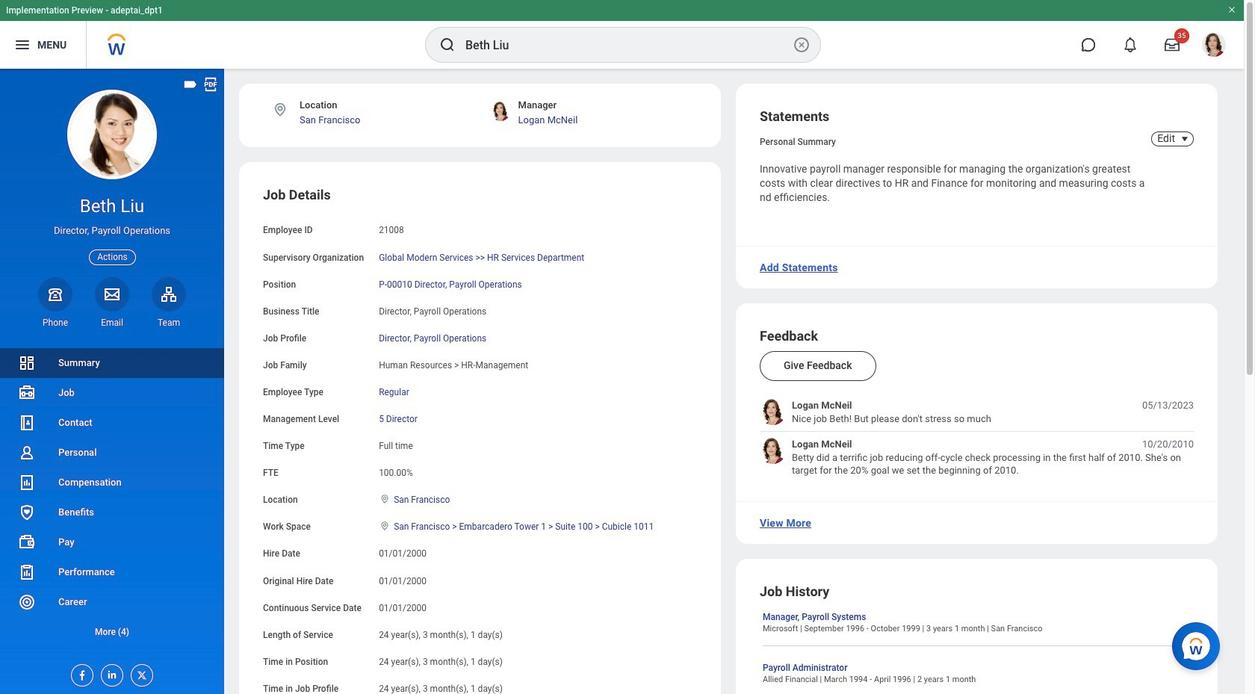 Task type: describe. For each thing, give the bounding box(es) containing it.
notifications large image
[[1123, 37, 1138, 52]]

facebook image
[[72, 665, 88, 682]]

location image
[[379, 521, 391, 532]]

x image
[[132, 665, 148, 682]]

personal summary element
[[760, 134, 836, 147]]

phone image
[[45, 285, 66, 303]]

x circle image
[[793, 36, 811, 54]]

0 horizontal spatial list
[[0, 348, 224, 647]]

view team image
[[160, 285, 178, 303]]

2 employee's photo (logan mcneil) image from the top
[[760, 438, 786, 464]]

search image
[[439, 36, 457, 54]]

0 horizontal spatial location image
[[272, 102, 289, 118]]

job image
[[18, 384, 36, 402]]

email beth liu element
[[95, 317, 129, 329]]

1 horizontal spatial list
[[760, 399, 1194, 477]]

contact image
[[18, 414, 36, 432]]

personal image
[[18, 444, 36, 462]]

full time element
[[379, 438, 413, 452]]

1 employee's photo (logan mcneil) image from the top
[[760, 399, 786, 426]]

pay image
[[18, 534, 36, 552]]

1 horizontal spatial location image
[[379, 494, 391, 505]]

phone beth liu element
[[38, 317, 72, 329]]

Search Workday  search field
[[466, 28, 790, 61]]

tag image
[[182, 76, 199, 93]]



Task type: locate. For each thing, give the bounding box(es) containing it.
caret down image
[[1176, 133, 1194, 145]]

profile logan mcneil image
[[1203, 33, 1227, 60]]

benefits image
[[18, 504, 36, 522]]

0 vertical spatial employee's photo (logan mcneil) image
[[760, 399, 786, 426]]

justify image
[[13, 36, 31, 54]]

linkedin image
[[102, 665, 118, 681]]

0 vertical spatial location image
[[272, 102, 289, 118]]

banner
[[0, 0, 1244, 69]]

close environment banner image
[[1228, 5, 1237, 14]]

1 vertical spatial location image
[[379, 494, 391, 505]]

career image
[[18, 593, 36, 611]]

location image
[[272, 102, 289, 118], [379, 494, 391, 505]]

summary image
[[18, 354, 36, 372]]

group
[[263, 186, 697, 694]]

employee's photo (logan mcneil) image
[[760, 399, 786, 426], [760, 438, 786, 464]]

compensation image
[[18, 474, 36, 492]]

1 vertical spatial employee's photo (logan mcneil) image
[[760, 438, 786, 464]]

list
[[0, 348, 224, 647], [760, 399, 1194, 477]]

inbox large image
[[1165, 37, 1180, 52]]

navigation pane region
[[0, 69, 224, 694]]

performance image
[[18, 564, 36, 581]]

view printable version (pdf) image
[[203, 76, 219, 93]]

team beth liu element
[[152, 317, 186, 329]]

mail image
[[103, 285, 121, 303]]



Task type: vqa. For each thing, say whether or not it's contained in the screenshot.
and Off
no



